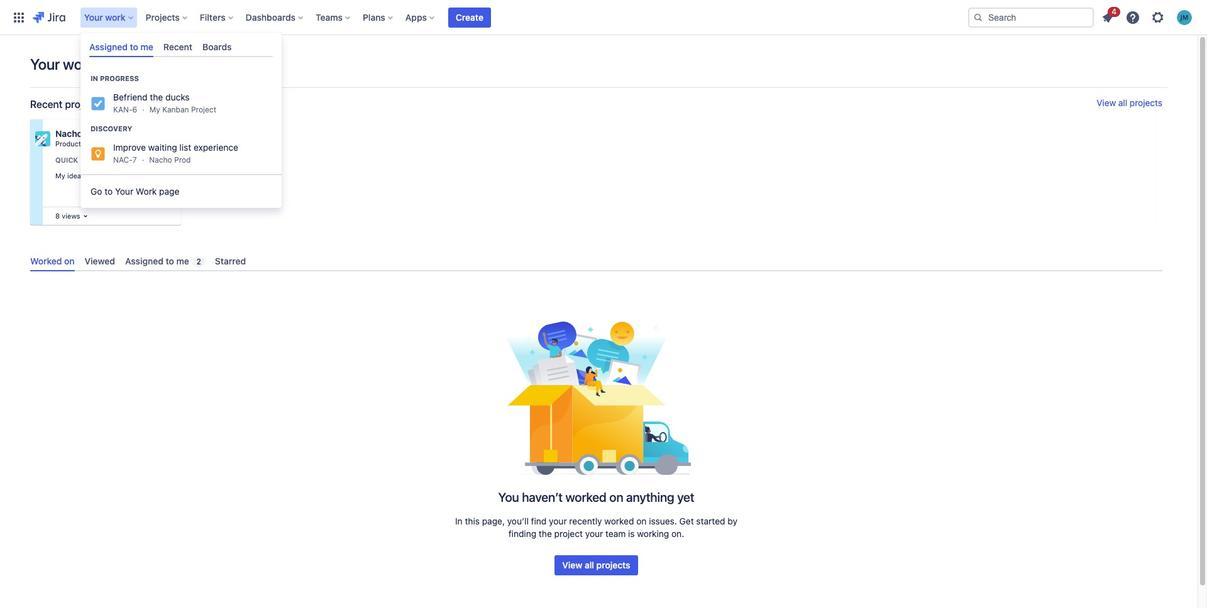 Task type: vqa. For each thing, say whether or not it's contained in the screenshot.
MY corresponding to My ideas
yes



Task type: describe. For each thing, give the bounding box(es) containing it.
product
[[55, 140, 81, 148]]

page
[[159, 186, 179, 197]]

view all projects inside view all projects link
[[563, 561, 631, 571]]

in
[[455, 517, 463, 527]]

nacho for nacho prod product discovery
[[55, 128, 82, 139]]

0 horizontal spatial work
[[63, 55, 95, 73]]

button group group
[[555, 556, 638, 576]]

nac-
[[113, 155, 133, 165]]

8 views
[[55, 212, 80, 220]]

1 horizontal spatial on
[[610, 491, 624, 505]]

this
[[465, 517, 480, 527]]

settings image
[[1151, 10, 1166, 25]]

recent for recent
[[163, 42, 192, 52]]

0 horizontal spatial your
[[549, 517, 567, 527]]

waiting
[[148, 142, 177, 153]]

page,
[[482, 517, 505, 527]]

nacho prod product discovery
[[55, 128, 115, 148]]

tab list containing worked on
[[25, 251, 1168, 272]]

haven't
[[522, 491, 563, 505]]

your inside popup button
[[84, 12, 103, 22]]

in this page, you'll find your recently worked on issues. get started by finding the project your team is working on.
[[455, 517, 738, 540]]

you
[[498, 491, 519, 505]]

6
[[132, 105, 137, 115]]

recent projects
[[30, 99, 103, 110]]

befriend
[[113, 92, 148, 103]]

on.
[[672, 529, 684, 540]]

experience
[[194, 142, 238, 153]]

1 vertical spatial me
[[176, 256, 189, 267]]

teams
[[316, 12, 343, 22]]

quick
[[55, 156, 78, 164]]

dashboards
[[246, 12, 296, 22]]

filters button
[[196, 7, 238, 27]]

my for my ideas
[[55, 171, 65, 180]]

quick links
[[55, 156, 101, 164]]

my ideas
[[55, 171, 85, 180]]

projects
[[146, 12, 180, 22]]

viewed
[[85, 256, 115, 267]]

to for tab list containing assigned to me
[[130, 42, 138, 52]]

go to your work page link
[[80, 179, 282, 205]]

2 vertical spatial to
[[166, 256, 174, 267]]

create button
[[448, 7, 491, 27]]

work inside popup button
[[105, 12, 126, 22]]

discovery
[[83, 140, 115, 148]]

my ideas link
[[53, 169, 174, 183]]

is
[[628, 529, 635, 540]]

working
[[637, 529, 669, 540]]

progress
[[100, 74, 139, 83]]

finding
[[509, 529, 537, 540]]

plans
[[363, 12, 385, 22]]

Search field
[[969, 7, 1094, 27]]

0 vertical spatial me
[[141, 42, 153, 52]]

ducks
[[165, 92, 190, 103]]

0 horizontal spatial your
[[30, 55, 60, 73]]

0 vertical spatial assigned
[[89, 42, 128, 52]]

7
[[133, 155, 137, 165]]

plans button
[[359, 7, 398, 27]]

tab list containing assigned to me
[[84, 36, 278, 57]]

8 views button
[[53, 209, 90, 223]]

your profile and settings image
[[1177, 10, 1192, 25]]

my kanban project
[[150, 105, 216, 115]]

in progress
[[91, 74, 139, 83]]

appswitcher icon image
[[11, 10, 26, 25]]

by
[[728, 517, 738, 527]]

nacho prod
[[149, 155, 191, 165]]

projects inside button group group
[[597, 561, 631, 571]]

0 horizontal spatial projects
[[65, 99, 103, 110]]

create
[[456, 12, 484, 22]]

0 vertical spatial all
[[1119, 97, 1128, 108]]



Task type: locate. For each thing, give the bounding box(es) containing it.
all
[[1119, 97, 1128, 108], [585, 561, 594, 571]]

1 horizontal spatial recent
[[163, 42, 192, 52]]

kan-
[[113, 105, 132, 115]]

view all projects
[[1097, 97, 1163, 108], [563, 561, 631, 571]]

0 horizontal spatial to
[[105, 186, 113, 197]]

0 vertical spatial view all projects link
[[1097, 97, 1163, 111]]

prod down list
[[174, 155, 191, 165]]

your
[[84, 12, 103, 22], [30, 55, 60, 73], [115, 186, 133, 197]]

your down my ideas link
[[115, 186, 133, 197]]

1 vertical spatial view all projects
[[563, 561, 631, 571]]

to for go to your work page link
[[105, 186, 113, 197]]

your
[[549, 517, 567, 527], [585, 529, 603, 540]]

to left 2
[[166, 256, 174, 267]]

find
[[531, 517, 547, 527]]

4
[[1112, 7, 1117, 16]]

board image
[[80, 211, 90, 221]]

assigned down your work popup button at left top
[[89, 42, 128, 52]]

prod up discovery
[[85, 128, 105, 139]]

8
[[55, 212, 60, 220]]

0 horizontal spatial view all projects link
[[555, 556, 638, 576]]

on inside tab list
[[64, 256, 75, 267]]

anything
[[626, 491, 675, 505]]

0 horizontal spatial recent
[[30, 99, 62, 110]]

my down 'befriend the ducks'
[[150, 105, 160, 115]]

on inside the in this page, you'll find your recently worked on issues. get started by finding the project your team is working on.
[[637, 517, 647, 527]]

to right go
[[105, 186, 113, 197]]

your work button
[[80, 7, 138, 27]]

view all projects link
[[1097, 97, 1163, 111], [555, 556, 638, 576]]

help image
[[1126, 10, 1141, 25]]

0 horizontal spatial view
[[563, 561, 583, 571]]

ideas
[[67, 171, 85, 180]]

2 horizontal spatial projects
[[1130, 97, 1163, 108]]

1 horizontal spatial view all projects
[[1097, 97, 1163, 108]]

filters
[[200, 12, 226, 22]]

1 horizontal spatial your
[[585, 529, 603, 540]]

improve
[[113, 142, 146, 153]]

recent
[[163, 42, 192, 52], [30, 99, 62, 110]]

1 horizontal spatial view all projects link
[[1097, 97, 1163, 111]]

worked up recently
[[566, 491, 607, 505]]

on
[[64, 256, 75, 267], [610, 491, 624, 505], [637, 517, 647, 527]]

0 horizontal spatial nacho
[[55, 128, 82, 139]]

1 horizontal spatial prod
[[174, 155, 191, 165]]

primary element
[[8, 0, 958, 35]]

tab list
[[84, 36, 278, 57], [25, 251, 1168, 272]]

worked up team
[[605, 517, 634, 527]]

kanban
[[162, 105, 189, 115]]

0 horizontal spatial prod
[[85, 128, 105, 139]]

your up project
[[549, 517, 567, 527]]

notifications image
[[1101, 10, 1116, 25]]

recent up product
[[30, 99, 62, 110]]

nacho
[[55, 128, 82, 139], [149, 155, 172, 165]]

1 vertical spatial assigned
[[125, 256, 163, 267]]

to inside go to your work page link
[[105, 186, 113, 197]]

1 horizontal spatial nacho
[[149, 155, 172, 165]]

0 vertical spatial on
[[64, 256, 75, 267]]

nacho up product
[[55, 128, 82, 139]]

views
[[62, 212, 80, 220]]

nacho inside nacho prod product discovery
[[55, 128, 82, 139]]

1 vertical spatial your work
[[30, 55, 95, 73]]

apps
[[406, 12, 427, 22]]

recent for recent projects
[[30, 99, 62, 110]]

project
[[191, 105, 216, 115]]

0 vertical spatial tab list
[[84, 36, 278, 57]]

2 vertical spatial on
[[637, 517, 647, 527]]

starred
[[215, 256, 246, 267]]

2 horizontal spatial your
[[115, 186, 133, 197]]

on right worked
[[64, 256, 75, 267]]

worked on
[[30, 256, 75, 267]]

my for my kanban project
[[150, 105, 160, 115]]

me
[[141, 42, 153, 52], [176, 256, 189, 267]]

prod for nacho prod product discovery
[[85, 128, 105, 139]]

1 vertical spatial work
[[63, 55, 95, 73]]

the inside the in this page, you'll find your recently worked on issues. get started by finding the project your team is working on.
[[539, 529, 552, 540]]

nacho down waiting on the top left of page
[[149, 155, 172, 165]]

view inside button group group
[[563, 561, 583, 571]]

your up in
[[84, 12, 103, 22]]

discovery heading
[[80, 124, 282, 134]]

work left 'projects'
[[105, 12, 126, 22]]

jira image
[[33, 10, 65, 25], [33, 10, 65, 25]]

banner containing your work
[[0, 0, 1207, 35]]

go to your work page
[[91, 186, 179, 197]]

worked
[[566, 491, 607, 505], [605, 517, 634, 527]]

1 vertical spatial view
[[563, 561, 583, 571]]

0 vertical spatial your
[[84, 12, 103, 22]]

worked inside the in this page, you'll find your recently worked on issues. get started by finding the project your team is working on.
[[605, 517, 634, 527]]

dashboards button
[[242, 7, 308, 27]]

0 vertical spatial prod
[[85, 128, 105, 139]]

search image
[[974, 12, 984, 22]]

1 vertical spatial worked
[[605, 517, 634, 527]]

the left 'ducks'
[[150, 92, 163, 103]]

projects button
[[142, 7, 192, 27]]

in progress heading
[[80, 74, 282, 84]]

your work inside your work popup button
[[84, 12, 126, 22]]

prod
[[85, 128, 105, 139], [174, 155, 191, 165]]

work
[[136, 186, 157, 197]]

2
[[197, 257, 201, 267]]

1 vertical spatial recent
[[30, 99, 62, 110]]

to
[[130, 42, 138, 52], [105, 186, 113, 197], [166, 256, 174, 267]]

project
[[554, 529, 583, 540]]

1 vertical spatial on
[[610, 491, 624, 505]]

0 vertical spatial the
[[150, 92, 163, 103]]

links
[[80, 156, 101, 164]]

recent inside tab list
[[163, 42, 192, 52]]

work up in
[[63, 55, 95, 73]]

0 vertical spatial work
[[105, 12, 126, 22]]

2 horizontal spatial to
[[166, 256, 174, 267]]

0 vertical spatial view
[[1097, 97, 1116, 108]]

team
[[606, 529, 626, 540]]

me down 'projects'
[[141, 42, 153, 52]]

assigned to me up progress
[[89, 42, 153, 52]]

my
[[150, 105, 160, 115], [55, 171, 65, 180]]

you haven't worked on anything yet
[[498, 491, 695, 505]]

teams button
[[312, 7, 355, 27]]

1 horizontal spatial your
[[84, 12, 103, 22]]

on left anything
[[610, 491, 624, 505]]

list
[[180, 142, 191, 153]]

in
[[91, 74, 98, 83]]

1 vertical spatial prod
[[174, 155, 191, 165]]

1 vertical spatial all
[[585, 561, 594, 571]]

the down find
[[539, 529, 552, 540]]

your work
[[84, 12, 126, 22], [30, 55, 95, 73]]

0 vertical spatial to
[[130, 42, 138, 52]]

0 horizontal spatial view all projects
[[563, 561, 631, 571]]

0 vertical spatial recent
[[163, 42, 192, 52]]

get
[[680, 517, 694, 527]]

0 horizontal spatial on
[[64, 256, 75, 267]]

assigned to me
[[89, 42, 153, 52], [125, 256, 189, 267]]

you'll
[[507, 517, 529, 527]]

work
[[105, 12, 126, 22], [63, 55, 95, 73]]

1 vertical spatial nacho
[[149, 155, 172, 165]]

0 horizontal spatial all
[[585, 561, 594, 571]]

improve waiting list experience
[[113, 142, 238, 153]]

1 horizontal spatial my
[[150, 105, 160, 115]]

prod inside nacho prod product discovery
[[85, 128, 105, 139]]

go
[[91, 186, 102, 197]]

befriend the ducks
[[113, 92, 190, 103]]

0 vertical spatial your work
[[84, 12, 126, 22]]

yet
[[677, 491, 695, 505]]

me left 2
[[176, 256, 189, 267]]

2 horizontal spatial on
[[637, 517, 647, 527]]

recent down projects popup button
[[163, 42, 192, 52]]

1 vertical spatial the
[[539, 529, 552, 540]]

1 horizontal spatial projects
[[597, 561, 631, 571]]

1 horizontal spatial work
[[105, 12, 126, 22]]

1 vertical spatial view all projects link
[[555, 556, 638, 576]]

apps button
[[402, 7, 440, 27]]

1 vertical spatial my
[[55, 171, 65, 180]]

0 horizontal spatial my
[[55, 171, 65, 180]]

worked
[[30, 256, 62, 267]]

1 horizontal spatial all
[[1119, 97, 1128, 108]]

0 vertical spatial your
[[549, 517, 567, 527]]

your up recent projects
[[30, 55, 60, 73]]

on up working
[[637, 517, 647, 527]]

projects
[[1130, 97, 1163, 108], [65, 99, 103, 110], [597, 561, 631, 571]]

nacho for nacho prod
[[149, 155, 172, 165]]

1 vertical spatial tab list
[[25, 251, 1168, 272]]

your work up in
[[30, 55, 95, 73]]

1 vertical spatial your
[[585, 529, 603, 540]]

your work left 'projects'
[[84, 12, 126, 22]]

0 vertical spatial view all projects
[[1097, 97, 1163, 108]]

nac-7
[[113, 155, 137, 165]]

1 vertical spatial to
[[105, 186, 113, 197]]

2 vertical spatial your
[[115, 186, 133, 197]]

assigned to me left 2
[[125, 256, 189, 267]]

issues.
[[649, 517, 677, 527]]

0 vertical spatial nacho
[[55, 128, 82, 139]]

0 vertical spatial worked
[[566, 491, 607, 505]]

view
[[1097, 97, 1116, 108], [563, 561, 583, 571]]

your down recently
[[585, 529, 603, 540]]

0 vertical spatial assigned to me
[[89, 42, 153, 52]]

1 horizontal spatial to
[[130, 42, 138, 52]]

1 horizontal spatial me
[[176, 256, 189, 267]]

1 horizontal spatial view
[[1097, 97, 1116, 108]]

recently
[[569, 517, 602, 527]]

assigned right the viewed
[[125, 256, 163, 267]]

1 vertical spatial assigned to me
[[125, 256, 189, 267]]

1 horizontal spatial the
[[539, 529, 552, 540]]

assigned
[[89, 42, 128, 52], [125, 256, 163, 267]]

0 horizontal spatial me
[[141, 42, 153, 52]]

started
[[696, 517, 725, 527]]

to up progress
[[130, 42, 138, 52]]

prod for nacho prod
[[174, 155, 191, 165]]

boards
[[203, 42, 232, 52]]

1 vertical spatial your
[[30, 55, 60, 73]]

kan-6
[[113, 105, 137, 115]]

banner
[[0, 0, 1207, 35]]

0 horizontal spatial the
[[150, 92, 163, 103]]

the
[[150, 92, 163, 103], [539, 529, 552, 540]]

all inside button group group
[[585, 561, 594, 571]]

discovery
[[91, 125, 132, 133]]

my left ideas
[[55, 171, 65, 180]]

0 vertical spatial my
[[150, 105, 160, 115]]



